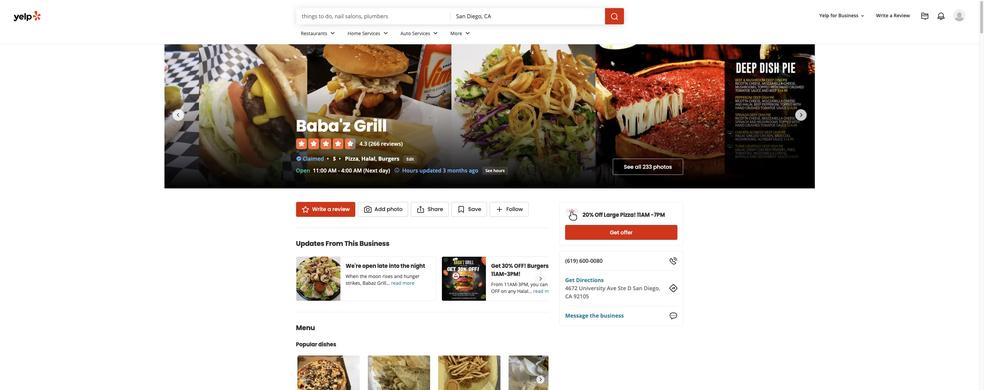 Task type: describe. For each thing, give the bounding box(es) containing it.
rises
[[383, 273, 393, 280]]

mushroom swiss burger image
[[509, 356, 571, 390]]

0 vertical spatial burgers
[[378, 155, 399, 162]]

can
[[540, 281, 548, 288]]

more for between
[[545, 288, 557, 294]]

reviews)
[[381, 140, 403, 147]]

diego,
[[644, 285, 660, 292]]

more link
[[445, 24, 477, 44]]

16 chevron down v2 image
[[860, 13, 865, 19]]

write a review link
[[874, 10, 913, 22]]

business categories element
[[296, 24, 966, 44]]

write a review
[[312, 205, 350, 213]]

get inside get directions 4672 university ave ste d san diego, ca 92105
[[565, 277, 575, 284]]

24 directions v2 image
[[669, 284, 677, 292]]

chicken tenders image
[[438, 356, 500, 390]]

auto services link
[[395, 24, 445, 44]]

24 share v2 image
[[417, 205, 425, 214]]

write a review
[[876, 12, 910, 19]]

home services
[[348, 30, 380, 36]]

1 horizontal spatial -
[[651, 211, 654, 219]]

previous image for meat lovers pizza image
[[300, 376, 308, 384]]

see for see all 233 photos
[[624, 163, 634, 171]]

photos
[[653, 163, 672, 171]]

24 chevron down v2 image for auto services
[[432, 29, 440, 37]]

when the moon rises and hunger strikes, babaz grill…
[[346, 273, 420, 286]]

popular dishes
[[296, 341, 336, 349]]

(619) 600-0080
[[565, 257, 603, 265]]

edit button
[[404, 155, 417, 163]]

this
[[344, 239, 358, 248]]

d
[[628, 285, 632, 292]]

tyler b. image
[[954, 9, 966, 21]]

Find text field
[[302, 13, 445, 20]]

large
[[604, 211, 619, 219]]

get directions link
[[565, 277, 604, 284]]

24 chevron down v2 image for restaurants
[[329, 29, 337, 37]]

16 info v2 image
[[394, 168, 400, 173]]

$
[[333, 155, 336, 162]]

into
[[389, 262, 400, 270]]

11:00
[[313, 167, 327, 174]]

hunger
[[404, 273, 420, 280]]

1 am from the left
[[328, 167, 337, 174]]

read for into
[[391, 280, 401, 286]]

menu element
[[285, 312, 572, 390]]

0 horizontal spatial business
[[360, 239, 390, 248]]

read for burgers
[[533, 288, 544, 294]]

grill
[[354, 115, 387, 137]]

follow button
[[490, 202, 529, 217]]

months
[[447, 167, 468, 174]]

24 chevron down v2 image for more
[[464, 29, 472, 37]]

yelp for business
[[820, 12, 859, 19]]

16 claim filled v2 image
[[296, 156, 301, 161]]

ste
[[618, 285, 626, 292]]

1 vertical spatial previous image
[[300, 275, 308, 283]]

share button
[[411, 202, 449, 217]]

11am
[[637, 211, 650, 219]]

off
[[491, 288, 500, 294]]

20%
[[583, 211, 594, 219]]

233
[[643, 163, 652, 171]]

services for auto services
[[412, 30, 430, 36]]

see all 233 photos
[[624, 163, 672, 171]]

business
[[600, 312, 624, 320]]

get for get 30% off! burgers between 11am-3pm!
[[491, 262, 501, 270]]

meat lovers pizza image
[[297, 356, 360, 390]]

0 vertical spatial from
[[326, 239, 343, 248]]

popular
[[296, 341, 317, 349]]

get 30% off! burgers between 11am-3pm! image
[[442, 257, 486, 301]]

next image
[[537, 275, 544, 283]]

claimed
[[303, 155, 324, 162]]

24 camera v2 image
[[364, 205, 372, 214]]

(619)
[[565, 257, 578, 265]]

92105
[[574, 293, 589, 300]]

off
[[595, 211, 603, 219]]

message the business button
[[565, 312, 624, 320]]

open
[[362, 262, 376, 270]]

24 save outline v2 image
[[457, 205, 466, 214]]

home
[[348, 30, 361, 36]]

share
[[428, 205, 443, 213]]

baba'z
[[296, 115, 351, 137]]

read more for into
[[391, 280, 414, 286]]

auto services
[[401, 30, 430, 36]]

open
[[296, 167, 310, 174]]

get 30% off! burgers between 11am-3pm!
[[491, 262, 574, 278]]

30% inside get 30% off! burgers between 11am-3pm!
[[502, 262, 513, 270]]

baba'z grill
[[296, 115, 387, 137]]

burgers link
[[378, 155, 399, 162]]

home services link
[[342, 24, 395, 44]]

4:00
[[341, 167, 352, 174]]

read more for burgers
[[533, 288, 557, 294]]

write for write a review
[[312, 205, 326, 213]]

4.3 star rating image
[[296, 138, 356, 149]]

restaurants
[[301, 30, 327, 36]]

20% off large pizza! 11am -7pm
[[583, 211, 665, 219]]

grill…
[[377, 280, 390, 286]]

a for review
[[890, 12, 893, 19]]

get for get offer
[[610, 229, 619, 236]]

message
[[565, 312, 589, 320]]



Task type: vqa. For each thing, say whether or not it's contained in the screenshot.
follow button
yes



Task type: locate. For each thing, give the bounding box(es) containing it.
1 horizontal spatial 24 chevron down v2 image
[[382, 29, 390, 37]]

0 horizontal spatial am
[[328, 167, 337, 174]]

the inside when the moon rises and hunger strikes, babaz grill…
[[360, 273, 367, 280]]

projects image
[[921, 12, 929, 20]]

university
[[579, 285, 606, 292]]

more for the
[[403, 280, 414, 286]]

0 horizontal spatial from
[[326, 239, 343, 248]]

business up open on the bottom left
[[360, 239, 390, 248]]

11am- inside from 11am-3pm, you can get 30% off on any halal…
[[504, 281, 518, 288]]

0 horizontal spatial read more
[[391, 280, 414, 286]]

late
[[377, 262, 388, 270]]

24 chevron down v2 image
[[432, 29, 440, 37], [464, 29, 472, 37]]

None field
[[302, 13, 445, 20], [456, 13, 600, 20]]

business inside button
[[839, 12, 859, 19]]

24 phone v2 image
[[669, 257, 677, 265]]

directions
[[576, 277, 604, 284]]

1 vertical spatial business
[[360, 239, 390, 248]]

see all 233 photos link
[[613, 159, 683, 175]]

services inside auto services link
[[412, 30, 430, 36]]

updates
[[296, 239, 324, 248]]

auto
[[401, 30, 411, 36]]

get inside button
[[610, 229, 619, 236]]

1 horizontal spatial next image
[[797, 111, 805, 119]]

search image
[[611, 12, 619, 21]]

1 , from the left
[[359, 155, 360, 162]]

None search field
[[297, 8, 626, 24]]

0 vertical spatial 30%
[[502, 262, 513, 270]]

0 vertical spatial get
[[610, 229, 619, 236]]

1 horizontal spatial read
[[533, 288, 544, 294]]

0 horizontal spatial 24 chevron down v2 image
[[329, 29, 337, 37]]

3pm,
[[518, 281, 529, 288]]

1 vertical spatial -
[[651, 211, 654, 219]]

get offer
[[610, 229, 633, 236]]

the up babaz
[[360, 273, 367, 280]]

next image inside menu element
[[537, 376, 544, 384]]

2 24 chevron down v2 image from the left
[[464, 29, 472, 37]]

1 vertical spatial from
[[491, 281, 503, 288]]

the inside 'message the business' "button"
[[590, 312, 599, 320]]

menu
[[296, 323, 315, 333]]

30%
[[502, 262, 513, 270], [557, 281, 567, 288]]

0 horizontal spatial a
[[328, 205, 331, 213]]

1 horizontal spatial read more
[[533, 288, 557, 294]]

message the business
[[565, 312, 624, 320]]

0 horizontal spatial -
[[338, 167, 340, 174]]

we're open late into the night
[[346, 262, 425, 270]]

halal
[[362, 155, 376, 162]]

on
[[501, 288, 507, 294]]

business left 16 chevron down v2 image
[[839, 12, 859, 19]]

edit
[[407, 156, 414, 162]]

2 am from the left
[[353, 167, 362, 174]]

2 services from the left
[[412, 30, 430, 36]]

the for when the moon rises and hunger strikes, babaz grill…
[[360, 273, 367, 280]]

- right 11am
[[651, 211, 654, 219]]

1 horizontal spatial am
[[353, 167, 362, 174]]

we're open late into the night image
[[296, 257, 340, 301]]

24 chevron down v2 image right auto services
[[432, 29, 440, 37]]

save
[[468, 205, 481, 213]]

read
[[391, 280, 401, 286], [533, 288, 544, 294]]

1 horizontal spatial none field
[[456, 13, 600, 20]]

get
[[549, 281, 556, 288]]

all
[[635, 163, 641, 171]]

1 horizontal spatial burgers
[[527, 262, 549, 270]]

more down hunger
[[403, 280, 414, 286]]

pizza link
[[345, 155, 359, 162]]

night
[[411, 262, 425, 270]]

see for see hours
[[486, 168, 492, 173]]

halal…
[[517, 288, 532, 294]]

chicken shawarma image
[[368, 356, 430, 390]]

1 horizontal spatial 24 chevron down v2 image
[[464, 29, 472, 37]]

you
[[531, 281, 539, 288]]

the right the into at the bottom of the page
[[401, 262, 410, 270]]

write right 24 star v2 image
[[312, 205, 326, 213]]

save button
[[452, 202, 487, 217]]

write a review link
[[296, 202, 355, 217]]

write left review
[[876, 12, 889, 19]]

0 vertical spatial 11am-
[[491, 270, 507, 278]]

1 horizontal spatial business
[[839, 12, 859, 19]]

0 vertical spatial next image
[[797, 111, 805, 119]]

previous image for the photo of baba'z grill - san diego, ca, us. burger on fire
[[174, 111, 182, 119]]

3
[[443, 167, 446, 174]]

(next
[[363, 167, 378, 174]]

read more down the and
[[391, 280, 414, 286]]

0 vertical spatial read
[[391, 280, 401, 286]]

1 24 chevron down v2 image from the left
[[329, 29, 337, 37]]

1 horizontal spatial services
[[412, 30, 430, 36]]

services for home services
[[362, 30, 380, 36]]

get offer button
[[565, 225, 677, 240]]

0 vertical spatial read more
[[391, 280, 414, 286]]

0 vertical spatial write
[[876, 12, 889, 19]]

a for review
[[328, 205, 331, 213]]

am right 4:00
[[353, 167, 362, 174]]

30% inside from 11am-3pm, you can get 30% off on any halal…
[[557, 281, 567, 288]]

add
[[375, 205, 385, 213]]

info alert
[[394, 167, 478, 175]]

2 vertical spatial previous image
[[300, 376, 308, 384]]

more down get in the bottom of the page
[[545, 288, 557, 294]]

0 horizontal spatial see
[[486, 168, 492, 173]]

2 , from the left
[[376, 155, 377, 162]]

(266 reviews) link
[[369, 140, 403, 147]]

-
[[338, 167, 340, 174], [651, 211, 654, 219]]

1 vertical spatial next image
[[537, 376, 544, 384]]

0 horizontal spatial 24 chevron down v2 image
[[432, 29, 440, 37]]

1 vertical spatial write
[[312, 205, 326, 213]]

burgers up day)
[[378, 155, 399, 162]]

none field find
[[302, 13, 445, 20]]

review
[[332, 205, 350, 213]]

, left halal link
[[359, 155, 360, 162]]

0 vertical spatial a
[[890, 12, 893, 19]]

0 horizontal spatial next image
[[537, 376, 544, 384]]

we're
[[346, 262, 361, 270]]

24 add v2 image
[[496, 205, 504, 214]]

read more down can
[[533, 288, 557, 294]]

ave
[[607, 285, 617, 292]]

0 horizontal spatial 30%
[[502, 262, 513, 270]]

services right home
[[362, 30, 380, 36]]

san
[[633, 285, 643, 292]]

previous image
[[174, 111, 182, 119], [300, 275, 308, 283], [300, 376, 308, 384]]

pizza , halal , burgers
[[345, 155, 399, 162]]

yelp
[[820, 12, 829, 19]]

1 horizontal spatial write
[[876, 12, 889, 19]]

- left 4:00
[[338, 167, 340, 174]]

yelp for business button
[[817, 10, 868, 22]]

1 vertical spatial 30%
[[557, 281, 567, 288]]

1 vertical spatial more
[[545, 288, 557, 294]]

add photo link
[[358, 202, 408, 217]]

halal link
[[362, 155, 376, 162]]

Near text field
[[456, 13, 600, 20]]

see left hours
[[486, 168, 492, 173]]

next image for mushroom swiss burger image
[[537, 376, 544, 384]]

11am- up any
[[504, 281, 518, 288]]

from inside from 11am-3pm, you can get 30% off on any halal…
[[491, 281, 503, 288]]

loading interface... image
[[815, 44, 984, 189]]

0 horizontal spatial write
[[312, 205, 326, 213]]

2 vertical spatial get
[[565, 277, 575, 284]]

get left off!
[[491, 262, 501, 270]]

the for message the business
[[590, 312, 599, 320]]

see hours
[[486, 168, 505, 173]]

burgers up next image
[[527, 262, 549, 270]]

0 horizontal spatial more
[[403, 280, 414, 286]]

1 vertical spatial a
[[328, 205, 331, 213]]

ca
[[565, 293, 572, 300]]

0 vertical spatial -
[[338, 167, 340, 174]]

4.3
[[360, 140, 367, 147]]

photo of baba'z grill - san diego, ca, us. baba'z crunchy burger image
[[307, 44, 451, 189]]

24 chevron down v2 image right more
[[464, 29, 472, 37]]

services
[[362, 30, 380, 36], [412, 30, 430, 36]]

more
[[403, 280, 414, 286], [545, 288, 557, 294]]

0 vertical spatial business
[[839, 12, 859, 19]]

get
[[610, 229, 619, 236], [491, 262, 501, 270], [565, 277, 575, 284]]

any
[[508, 288, 516, 294]]

moon
[[368, 273, 381, 280]]

2 24 chevron down v2 image from the left
[[382, 29, 390, 37]]

0 horizontal spatial ,
[[359, 155, 360, 162]]

1 horizontal spatial from
[[491, 281, 503, 288]]

services right auto
[[412, 30, 430, 36]]

restaurants link
[[296, 24, 342, 44]]

1 vertical spatial read
[[533, 288, 544, 294]]

0 horizontal spatial none field
[[302, 13, 445, 20]]

when
[[346, 273, 359, 280]]

24 chevron down v2 image for home services
[[382, 29, 390, 37]]

11am- inside get 30% off! burgers between 11am-3pm!
[[491, 270, 507, 278]]

1 vertical spatial burgers
[[527, 262, 549, 270]]

1 horizontal spatial 30%
[[557, 281, 567, 288]]

from up off
[[491, 281, 503, 288]]

24 star v2 image
[[301, 205, 310, 214]]

pizza
[[345, 155, 359, 162]]

write for write a review
[[876, 12, 889, 19]]

updates from this business
[[296, 239, 390, 248]]

for
[[831, 12, 837, 19]]

more
[[451, 30, 462, 36]]

1 24 chevron down v2 image from the left
[[432, 29, 440, 37]]

and
[[394, 273, 403, 280]]

0 horizontal spatial read
[[391, 280, 401, 286]]

1 horizontal spatial get
[[565, 277, 575, 284]]

notifications image
[[937, 12, 945, 20]]

ago
[[469, 167, 478, 174]]

read down 'you' at the bottom
[[533, 288, 544, 294]]

600-
[[579, 257, 590, 265]]

1 vertical spatial the
[[360, 273, 367, 280]]

0 horizontal spatial get
[[491, 262, 501, 270]]

updates from this business element
[[285, 228, 582, 301]]

review
[[894, 12, 910, 19]]

1 horizontal spatial the
[[401, 262, 410, 270]]

0 horizontal spatial burgers
[[378, 155, 399, 162]]

follow
[[506, 205, 523, 213]]

0 vertical spatial more
[[403, 280, 414, 286]]

from
[[326, 239, 343, 248], [491, 281, 503, 288]]

from left this
[[326, 239, 343, 248]]

1 vertical spatial read more
[[533, 288, 557, 294]]

between
[[550, 262, 574, 270]]

30% up 3pm!
[[502, 262, 513, 270]]

2 vertical spatial the
[[590, 312, 599, 320]]

day)
[[379, 167, 390, 174]]

1 none field from the left
[[302, 13, 445, 20]]

am down $
[[328, 167, 337, 174]]

business
[[839, 12, 859, 19], [360, 239, 390, 248]]

photo of baba'z grill - san diego, ca, us. fattoush salad image
[[451, 44, 596, 189]]

1 horizontal spatial a
[[890, 12, 893, 19]]

24 chevron down v2 image left auto
[[382, 29, 390, 37]]

photo
[[387, 205, 403, 213]]

burgers
[[378, 155, 399, 162], [527, 262, 549, 270]]

am
[[328, 167, 337, 174], [353, 167, 362, 174]]

updated
[[420, 167, 442, 174]]

hours updated 3 months ago
[[402, 167, 478, 174]]

add photo
[[375, 205, 403, 213]]

24 chevron down v2 image inside restaurants link
[[329, 29, 337, 37]]

2 none field from the left
[[456, 13, 600, 20]]

read down the and
[[391, 280, 401, 286]]

get left 'offer'
[[610, 229, 619, 236]]

30% right get in the bottom of the page
[[557, 281, 567, 288]]

0 vertical spatial previous image
[[174, 111, 182, 119]]

24 chevron down v2 image inside more link
[[464, 29, 472, 37]]

11am- up off
[[491, 270, 507, 278]]

hours
[[494, 168, 505, 173]]

get up 4672 in the right of the page
[[565, 277, 575, 284]]

1 vertical spatial get
[[491, 262, 501, 270]]

1 horizontal spatial see
[[624, 163, 634, 171]]

get directions 4672 university ave ste d san diego, ca 92105
[[565, 277, 660, 300]]

photo of baba'z grill - san diego, ca, us. cheese burger image
[[199, 44, 307, 189]]

1 vertical spatial 11am-
[[504, 281, 518, 288]]

burgers inside get 30% off! burgers between 11am-3pm!
[[527, 262, 549, 270]]

the right message
[[590, 312, 599, 320]]

2 horizontal spatial get
[[610, 229, 619, 236]]

photo of baba'z grill - san diego, ca, us. burger on fire image
[[7, 44, 199, 189]]

24 chevron down v2 image inside home services link
[[382, 29, 390, 37]]

1 services from the left
[[362, 30, 380, 36]]

24 chevron down v2 image inside auto services link
[[432, 29, 440, 37]]

2 horizontal spatial the
[[590, 312, 599, 320]]

none field near
[[456, 13, 600, 20]]

get inside get 30% off! burgers between 11am-3pm!
[[491, 262, 501, 270]]

1 horizontal spatial ,
[[376, 155, 377, 162]]

1 horizontal spatial more
[[545, 288, 557, 294]]

(266
[[369, 140, 380, 147]]

24 chevron down v2 image right restaurants
[[329, 29, 337, 37]]

see hours link
[[482, 167, 508, 175]]

next image for photo of baba'z grill - san diego, ca, us. fattoush salad
[[797, 111, 805, 119]]

, left burgers link
[[376, 155, 377, 162]]

24 message v2 image
[[669, 312, 677, 320]]

a
[[890, 12, 893, 19], [328, 205, 331, 213]]

offer
[[621, 229, 633, 236]]

see left all on the right of page
[[624, 163, 634, 171]]

photo of baba'z grill - san diego, ca, us. deep dish pie menu image
[[596, 44, 815, 189]]

0 vertical spatial the
[[401, 262, 410, 270]]

see inside 'link'
[[624, 163, 634, 171]]

write inside user actions element
[[876, 12, 889, 19]]

24 chevron down v2 image
[[329, 29, 337, 37], [382, 29, 390, 37]]

user actions element
[[814, 8, 975, 50]]

from 11am-3pm, you can get 30% off on any halal…
[[491, 281, 567, 294]]

services inside home services link
[[362, 30, 380, 36]]

next image
[[797, 111, 805, 119], [537, 376, 544, 384]]

dishes
[[318, 341, 336, 349]]

hours
[[402, 167, 418, 174]]

0 horizontal spatial services
[[362, 30, 380, 36]]

0 horizontal spatial the
[[360, 273, 367, 280]]



